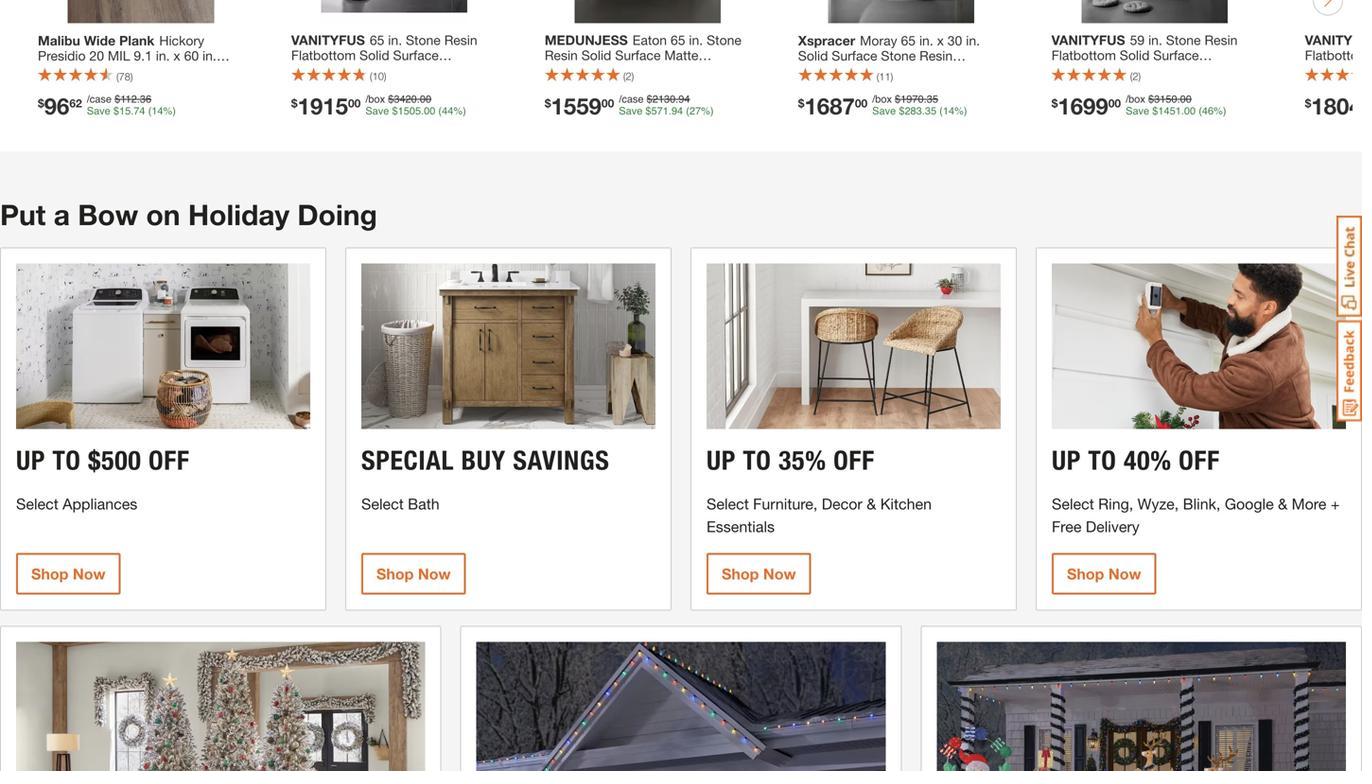 Task type: describe. For each thing, give the bounding box(es) containing it.
vanityfu
[[1305, 32, 1363, 48]]

+
[[1331, 495, 1340, 513]]

$500
[[88, 445, 141, 477]]

2130
[[653, 93, 676, 105]]

00 left '44'
[[424, 105, 436, 117]]

in. inside eaton 65 in. stone resin solid surface matte flatbottom freestanding bathtub in white
[[689, 32, 703, 48]]

2 for 1699
[[1133, 70, 1139, 83]]

off for up to 35% off
[[834, 445, 875, 477]]

46
[[1203, 105, 1214, 117]]

select ring, wyze, blink, google & more + free delivery
[[1052, 495, 1340, 536]]

doing
[[298, 198, 377, 232]]

44
[[442, 105, 454, 117]]

free
[[1052, 518, 1082, 536]]

35 right 283
[[925, 105, 937, 117]]

1451
[[1159, 105, 1182, 117]]

wide
[[84, 32, 116, 48]]

savings
[[513, 445, 610, 477]]

74
[[134, 105, 145, 117]]

00 inside '$ 1687 00 /box $ 1970 . 35 save $ 283 . 35 ( 14 %)'
[[855, 97, 868, 110]]

2 image for free delivery image from the left
[[937, 642, 1347, 771]]

bathtub inside eaton 65 in. stone resin solid surface matte flatbottom freestanding bathtub in white
[[694, 63, 741, 78]]

63 in. stone resin flatbottom solid surface freestanding soaking bathtub in white with brass drain and towel bar image
[[1335, 0, 1363, 23]]

$ 1915 00 /box $ 3420 . 00 save $ 1505 . 00 ( 44 %)
[[291, 93, 466, 120]]

( up $ 1699 00 /box $ 3150 . 00 save $ 1451 . 00 ( 46 %) on the top
[[1131, 70, 1133, 83]]

10
[[372, 70, 384, 83]]

image for up to 40% off image
[[1052, 264, 1347, 429]]

00 down with
[[1109, 97, 1121, 110]]

off for up to $500 off
[[149, 445, 190, 477]]

select for up to $500 off
[[16, 495, 58, 513]]

1970
[[901, 93, 924, 105]]

vanityfus link
[[291, 32, 498, 109]]

delivery
[[1086, 518, 1140, 536]]

94 right 571
[[672, 105, 683, 117]]

shop for up to $500 off
[[31, 565, 69, 583]]

2 for 1559
[[626, 70, 632, 83]]

( 78 )
[[116, 70, 133, 83]]

$ inside $ 1804
[[1305, 97, 1312, 110]]

1 image for free delivery image from the left
[[16, 642, 426, 771]]

now for 40%
[[1109, 565, 1142, 583]]

eaton 65 in. stone resin solid surface matte flatbottom freestanding bathtub in white
[[545, 32, 742, 93]]

62
[[69, 97, 82, 110]]

shop now link for up to $500 off
[[16, 553, 121, 595]]

off for up to 40% off
[[1179, 445, 1220, 477]]

112
[[120, 93, 137, 105]]

select for special buy savings
[[361, 495, 404, 513]]

59 in. stone resin flatbottom solid surface freestanding soaking bathtub in white with brass drain
[[1052, 32, 1246, 93]]

medunjess
[[545, 32, 628, 48]]

14 for 1687
[[943, 105, 955, 117]]

) for 1915
[[384, 70, 387, 83]]

kitchen
[[881, 495, 932, 513]]

a
[[54, 198, 70, 232]]

59
[[1130, 32, 1145, 48]]

96
[[44, 93, 69, 120]]

now for savings
[[418, 565, 451, 583]]

ring,
[[1099, 495, 1134, 513]]

( 2 ) for 1699
[[1131, 70, 1141, 83]]

65
[[671, 32, 686, 48]]

to for 35%
[[743, 445, 772, 477]]

3420
[[394, 93, 417, 105]]

1559
[[551, 93, 602, 120]]

shop for up to 35% off
[[722, 565, 759, 583]]

up to 40% off
[[1052, 445, 1220, 477]]

15
[[119, 105, 131, 117]]

35 right 1970
[[927, 93, 939, 105]]

( up $ 1915 00 /box $ 3420 . 00 save $ 1505 . 00 ( 44 %) at top
[[370, 70, 372, 83]]

special buy savings
[[361, 445, 610, 477]]

wyze,
[[1138, 495, 1179, 513]]

on
[[146, 198, 180, 232]]

up to $500 off
[[16, 445, 190, 477]]

save for 1687
[[873, 105, 896, 117]]

white inside eaton 65 in. stone resin solid surface matte flatbottom freestanding bathtub in white
[[559, 78, 593, 93]]

1505
[[398, 105, 421, 117]]

shop now for special buy savings
[[377, 565, 451, 583]]

00 inside $ 1559 00 /case $ 2130 . 94 save $ 571 . 94 ( 27 %)
[[602, 97, 614, 110]]

furniture,
[[753, 495, 818, 513]]

00 right 3150
[[1181, 93, 1192, 105]]

bow
[[78, 198, 138, 232]]

( up $ 1559 00 /case $ 2130 . 94 save $ 571 . 94 ( 27 %)
[[623, 70, 626, 83]]

shop for up to 40% off
[[1067, 565, 1105, 583]]

1804
[[1312, 93, 1362, 120]]

) for 1559
[[632, 70, 634, 83]]

( 2 ) for 1559
[[623, 70, 634, 83]]

%) for 1699
[[1214, 105, 1227, 117]]

shop now for up to 40% off
[[1067, 565, 1142, 583]]

save for 1915
[[366, 105, 389, 117]]

select for up to 35% off
[[707, 495, 749, 513]]

36
[[140, 93, 151, 105]]

78
[[119, 70, 130, 83]]

eaton
[[633, 32, 667, 48]]

save for 1699
[[1126, 105, 1150, 117]]

appliances
[[63, 495, 137, 513]]

/case for 96
[[87, 93, 112, 105]]

shop for special buy savings
[[377, 565, 414, 583]]

up to 35% off
[[707, 445, 875, 477]]

$ 1699 00 /box $ 3150 . 00 save $ 1451 . 00 ( 46 %)
[[1052, 93, 1227, 120]]

resin inside eaton 65 in. stone resin solid surface matte flatbottom freestanding bathtub in white
[[545, 48, 578, 63]]

%) for 96
[[163, 105, 176, 117]]

blink,
[[1183, 495, 1221, 513]]

shop now for up to 35% off
[[722, 565, 796, 583]]

$ 1559 00 /case $ 2130 . 94 save $ 571 . 94 ( 27 %)
[[545, 93, 714, 120]]

plank
[[119, 32, 155, 48]]

resin inside 59 in. stone resin flatbottom solid surface freestanding soaking bathtub in white with brass drain
[[1205, 32, 1238, 48]]

59 in. stone resin flatbottom solid surface freestanding soaking bathtub in white with brass drain image
[[1082, 0, 1228, 23]]



Task type: vqa. For each thing, say whether or not it's contained in the screenshot.
'Select' related to SPECIAL BUY SAVINGS
yes



Task type: locate. For each thing, give the bounding box(es) containing it.
surface up drain
[[1154, 48, 1199, 63]]

0 horizontal spatial freestanding
[[613, 63, 690, 78]]

to left 40%
[[1089, 445, 1117, 477]]

/box left 3150
[[1126, 93, 1146, 105]]

save inside '$ 1687 00 /box $ 1970 . 35 save $ 283 . 35 ( 14 %)'
[[873, 105, 896, 117]]

2 horizontal spatial /box
[[1126, 93, 1146, 105]]

2 in. from the left
[[1149, 32, 1163, 48]]

1 freestanding from the left
[[613, 63, 690, 78]]

save right 62
[[87, 105, 111, 117]]

white left with
[[1052, 78, 1086, 93]]

/box down ( 10 )
[[366, 93, 385, 105]]

1 horizontal spatial surface
[[1154, 48, 1199, 63]]

now down the appliances
[[73, 565, 106, 583]]

( right 74
[[148, 105, 152, 117]]

save inside $ 1699 00 /box $ 3150 . 00 save $ 1451 . 00 ( 46 %)
[[1126, 105, 1150, 117]]

1 horizontal spatial bathtub
[[1184, 63, 1232, 78]]

35%
[[779, 445, 827, 477]]

2 & from the left
[[1279, 495, 1288, 513]]

surface for 1559
[[615, 48, 661, 63]]

1 & from the left
[[867, 495, 877, 513]]

up for up to $500 off
[[16, 445, 45, 477]]

%) right 2130
[[701, 105, 714, 117]]

$ 1804
[[1305, 93, 1362, 120]]

( right 1451
[[1199, 105, 1203, 117]]

shop now link down bath at the bottom left of the page
[[361, 553, 466, 595]]

off
[[149, 445, 190, 477], [834, 445, 875, 477], [1179, 445, 1220, 477]]

4 shop now link from the left
[[1052, 553, 1157, 595]]

flatbottom inside eaton 65 in. stone resin solid surface matte flatbottom freestanding bathtub in white
[[545, 63, 609, 78]]

in. right 65
[[689, 32, 703, 48]]

in.
[[689, 32, 703, 48], [1149, 32, 1163, 48]]

malibu wide plank link
[[38, 32, 244, 109]]

up up select appliances
[[16, 445, 45, 477]]

2 ( 2 ) from the left
[[1131, 70, 1141, 83]]

vanityfus up with
[[1052, 32, 1126, 48]]

freestanding down the eaton
[[613, 63, 690, 78]]

in down the medunjess
[[545, 78, 555, 93]]

& inside select furniture, decor & kitchen essentials
[[867, 495, 877, 513]]

%) for 1915
[[454, 105, 466, 117]]

( inside $ 1699 00 /box $ 3150 . 00 save $ 1451 . 00 ( 46 %)
[[1199, 105, 1203, 117]]

2
[[626, 70, 632, 83], [1133, 70, 1139, 83]]

40%
[[1124, 445, 1172, 477]]

save inside $ 96 62 /case $ 112 . 36 save $ 15 . 74 ( 14 %)
[[87, 105, 111, 117]]

3150
[[1155, 93, 1178, 105]]

3 /box from the left
[[1126, 93, 1146, 105]]

/case inside $ 1559 00 /case $ 2130 . 94 save $ 571 . 94 ( 27 %)
[[619, 93, 644, 105]]

2 up $ 1559 00 /case $ 2130 . 94 save $ 571 . 94 ( 27 %)
[[626, 70, 632, 83]]

save left 283
[[873, 105, 896, 117]]

surface
[[615, 48, 661, 63], [1154, 48, 1199, 63]]

bathtub
[[694, 63, 741, 78], [1184, 63, 1232, 78]]

image for up to $500 off image
[[16, 264, 310, 429]]

1 horizontal spatial solid
[[1120, 48, 1150, 63]]

surface for 1699
[[1154, 48, 1199, 63]]

shop down free
[[1067, 565, 1105, 583]]

4 shop now from the left
[[1067, 565, 1142, 583]]

select bath
[[361, 495, 440, 513]]

2 white from the left
[[1052, 78, 1086, 93]]

now down bath at the bottom left of the page
[[418, 565, 451, 583]]

3 %) from the left
[[701, 105, 714, 117]]

surface inside eaton 65 in. stone resin solid surface matte flatbottom freestanding bathtub in white
[[615, 48, 661, 63]]

essentials
[[707, 518, 775, 536]]

2 /case from the left
[[619, 93, 644, 105]]

2 horizontal spatial off
[[1179, 445, 1220, 477]]

1 /case from the left
[[87, 93, 112, 105]]

/box down ( 11 )
[[873, 93, 892, 105]]

0 horizontal spatial flatbottom
[[545, 63, 609, 78]]

4 now from the left
[[1109, 565, 1142, 583]]

11
[[879, 70, 891, 83]]

shop
[[31, 565, 69, 583], [377, 565, 414, 583], [722, 565, 759, 583], [1067, 565, 1105, 583]]

bathtub inside 59 in. stone resin flatbottom solid surface freestanding soaking bathtub in white with brass drain
[[1184, 63, 1232, 78]]

select left the appliances
[[16, 495, 58, 513]]

& left more
[[1279, 495, 1288, 513]]

( right 283
[[940, 105, 943, 117]]

0 horizontal spatial resin
[[545, 48, 578, 63]]

save inside $ 1915 00 /box $ 3420 . 00 save $ 1505 . 00 ( 44 %)
[[366, 105, 389, 117]]

5 %) from the left
[[1214, 105, 1227, 117]]

to for 40%
[[1089, 445, 1117, 477]]

( 11 )
[[877, 70, 894, 83]]

94
[[679, 93, 690, 105], [672, 105, 683, 117]]

$
[[115, 93, 120, 105], [388, 93, 394, 105], [647, 93, 653, 105], [895, 93, 901, 105], [1149, 93, 1155, 105], [38, 97, 44, 110], [291, 97, 298, 110], [545, 97, 551, 110], [798, 97, 805, 110], [1052, 97, 1058, 110], [1305, 97, 1312, 110], [113, 105, 119, 117], [392, 105, 398, 117], [646, 105, 652, 117], [899, 105, 905, 117], [1153, 105, 1159, 117]]

3 ) from the left
[[632, 70, 634, 83]]

/case left 571
[[619, 93, 644, 105]]

to left 35%
[[743, 445, 772, 477]]

%) inside $ 1915 00 /box $ 3420 . 00 save $ 1505 . 00 ( 44 %)
[[454, 105, 466, 117]]

in inside eaton 65 in. stone resin solid surface matte flatbottom freestanding bathtub in white
[[545, 78, 555, 93]]

now for 35%
[[764, 565, 796, 583]]

2 off from the left
[[834, 445, 875, 477]]

put a bow on holiday doing
[[0, 198, 377, 232]]

14 right 283
[[943, 105, 955, 117]]

14 right 36
[[152, 105, 163, 117]]

1687
[[805, 93, 855, 120]]

shop now link down essentials on the right of page
[[707, 553, 811, 595]]

bathtub up 27
[[694, 63, 741, 78]]

( up '$ 1687 00 /box $ 1970 . 35 save $ 283 . 35 ( 14 %)' at the right of page
[[877, 70, 879, 83]]

1 shop now link from the left
[[16, 553, 121, 595]]

select up essentials on the right of page
[[707, 495, 749, 513]]

) for 96
[[130, 70, 133, 83]]

0 horizontal spatial vanityfus
[[291, 32, 365, 48]]

%) inside $ 96 62 /case $ 112 . 36 save $ 15 . 74 ( 14 %)
[[163, 105, 176, 117]]

0 horizontal spatial 2
[[626, 70, 632, 83]]

( up $ 96 62 /case $ 112 . 36 save $ 15 . 74 ( 14 %)
[[116, 70, 119, 83]]

save left 3420
[[366, 105, 389, 117]]

0 horizontal spatial /box
[[366, 93, 385, 105]]

select appliances
[[16, 495, 137, 513]]

) for 1687
[[891, 70, 894, 83]]

2 ) from the left
[[384, 70, 387, 83]]

5 save from the left
[[1126, 105, 1150, 117]]

up for up to 35% off
[[707, 445, 736, 477]]

surface left 65
[[615, 48, 661, 63]]

select for up to 40% off
[[1052, 495, 1095, 513]]

2 horizontal spatial to
[[1089, 445, 1117, 477]]

shop now link
[[16, 553, 121, 595], [361, 553, 466, 595], [707, 553, 811, 595], [1052, 553, 1157, 595]]

0 horizontal spatial off
[[149, 445, 190, 477]]

save left 571
[[619, 105, 643, 117]]

2 vanityfus from the left
[[1052, 32, 1126, 48]]

1 horizontal spatial in.
[[1149, 32, 1163, 48]]

1 surface from the left
[[615, 48, 661, 63]]

00 left 3420
[[348, 97, 361, 110]]

in right drain
[[1235, 63, 1246, 78]]

to for $500
[[52, 445, 81, 477]]

( inside '$ 1687 00 /box $ 1970 . 35 save $ 283 . 35 ( 14 %)'
[[940, 105, 943, 117]]

2 to from the left
[[743, 445, 772, 477]]

00 left 1970
[[855, 97, 868, 110]]

select left bath at the bottom left of the page
[[361, 495, 404, 513]]

shop now link for up to 40% off
[[1052, 553, 1157, 595]]

0 horizontal spatial stone
[[707, 32, 742, 48]]

1 bathtub from the left
[[694, 63, 741, 78]]

select furniture, decor & kitchen essentials
[[707, 495, 932, 536]]

1 horizontal spatial &
[[1279, 495, 1288, 513]]

freestanding up 1699
[[1052, 63, 1129, 78]]

moray 65 in. x 30 in. solid surface stone resin flatbottom freestanding double slipper soaking bathtub in matte white image
[[828, 0, 975, 23]]

2 bathtub from the left
[[1184, 63, 1232, 78]]

shop now down the delivery
[[1067, 565, 1142, 583]]

now for $500
[[73, 565, 106, 583]]

1 off from the left
[[149, 445, 190, 477]]

3 shop now link from the left
[[707, 553, 811, 595]]

shop down select bath
[[377, 565, 414, 583]]

1 horizontal spatial white
[[1052, 78, 1086, 93]]

00 left 571
[[602, 97, 614, 110]]

more
[[1292, 495, 1327, 513]]

$ 1687 00 /box $ 1970 . 35 save $ 283 . 35 ( 14 %)
[[798, 93, 968, 120]]

3 save from the left
[[619, 105, 643, 117]]

1 horizontal spatial flatbottom
[[1052, 48, 1117, 63]]

solid up the brass
[[1120, 48, 1150, 63]]

off right $500
[[149, 445, 190, 477]]

1 horizontal spatial to
[[743, 445, 772, 477]]

shop down select appliances
[[31, 565, 69, 583]]

14 for 96
[[152, 105, 163, 117]]

solid inside 59 in. stone resin flatbottom solid surface freestanding soaking bathtub in white with brass drain
[[1120, 48, 1150, 63]]

1 shop now from the left
[[31, 565, 106, 583]]

1 horizontal spatial ( 2 )
[[1131, 70, 1141, 83]]

%) inside $ 1699 00 /box $ 3150 . 00 save $ 1451 . 00 ( 46 %)
[[1214, 105, 1227, 117]]

1 stone from the left
[[707, 32, 742, 48]]

2 save from the left
[[366, 105, 389, 117]]

eaton 65 in. stone resin solid surface matte flatbottom freestanding bathtub in white image
[[575, 0, 721, 23]]

malibu wide plank
[[38, 32, 155, 48]]

feedback link image
[[1337, 320, 1363, 422]]

in inside 59 in. stone resin flatbottom solid surface freestanding soaking bathtub in white with brass drain
[[1235, 63, 1246, 78]]

stone inside 59 in. stone resin flatbottom solid surface freestanding soaking bathtub in white with brass drain
[[1167, 32, 1201, 48]]

save down the brass
[[1126, 105, 1150, 117]]

%) right 1505
[[454, 105, 466, 117]]

shop now down select appliances
[[31, 565, 106, 583]]

white inside 59 in. stone resin flatbottom solid surface freestanding soaking bathtub in white with brass drain
[[1052, 78, 1086, 93]]

shop now link down the delivery
[[1052, 553, 1157, 595]]

1 horizontal spatial off
[[834, 445, 875, 477]]

3 off from the left
[[1179, 445, 1220, 477]]

& right 'decor'
[[867, 495, 877, 513]]

2 select from the left
[[361, 495, 404, 513]]

1 horizontal spatial image for free delivery image
[[937, 642, 1347, 771]]

5 ) from the left
[[1139, 70, 1141, 83]]

now down essentials on the right of page
[[764, 565, 796, 583]]

2 shop now link from the left
[[361, 553, 466, 595]]

2 %) from the left
[[454, 105, 466, 117]]

0 horizontal spatial in
[[545, 78, 555, 93]]

2 shop now from the left
[[377, 565, 451, 583]]

in. right 59
[[1149, 32, 1163, 48]]

0 horizontal spatial &
[[867, 495, 877, 513]]

3 shop from the left
[[722, 565, 759, 583]]

select
[[16, 495, 58, 513], [361, 495, 404, 513], [707, 495, 749, 513], [1052, 495, 1095, 513]]

0 horizontal spatial bathtub
[[694, 63, 741, 78]]

3 up from the left
[[1052, 445, 1082, 477]]

( right 2130
[[686, 105, 690, 117]]

in. inside 59 in. stone resin flatbottom solid surface freestanding soaking bathtub in white with brass drain
[[1149, 32, 1163, 48]]

) up $ 1699 00 /box $ 3150 . 00 save $ 1451 . 00 ( 46 %) on the top
[[1139, 70, 1141, 83]]

) up $ 1915 00 /box $ 3420 . 00 save $ 1505 . 00 ( 44 %) at top
[[384, 70, 387, 83]]

( right 1505
[[439, 105, 442, 117]]

2 up $ 1699 00 /box $ 3150 . 00 save $ 1451 . 00 ( 46 %) on the top
[[1133, 70, 1139, 83]]

3 shop now from the left
[[722, 565, 796, 583]]

buy
[[461, 445, 506, 477]]

white
[[559, 78, 593, 93], [1052, 78, 1086, 93]]

stone right matte
[[707, 32, 742, 48]]

1 horizontal spatial in
[[1235, 63, 1246, 78]]

1 white from the left
[[559, 78, 593, 93]]

94 right 2130
[[679, 93, 690, 105]]

resin up '1559' at the left of the page
[[545, 48, 578, 63]]

1 /box from the left
[[366, 93, 385, 105]]

/case right 62
[[87, 93, 112, 105]]

bath
[[408, 495, 440, 513]]

%) right 36
[[163, 105, 176, 117]]

off up blink,
[[1179, 445, 1220, 477]]

image for free delivery image
[[16, 642, 426, 771], [937, 642, 1347, 771]]

00 right 3420
[[420, 93, 432, 105]]

malibu
[[38, 32, 80, 48]]

%) right 1451
[[1214, 105, 1227, 117]]

drain
[[1155, 78, 1186, 93]]

&
[[867, 495, 877, 513], [1279, 495, 1288, 513]]

( 10 )
[[370, 70, 387, 83]]

special
[[361, 445, 454, 477]]

image for free in store pickup image
[[477, 642, 886, 771]]

1 ( 2 ) from the left
[[623, 70, 634, 83]]

off up 'decor'
[[834, 445, 875, 477]]

1 horizontal spatial /box
[[873, 93, 892, 105]]

select inside select furniture, decor & kitchen essentials
[[707, 495, 749, 513]]

0 horizontal spatial up
[[16, 445, 45, 477]]

1 horizontal spatial stone
[[1167, 32, 1201, 48]]

xspracer
[[798, 32, 856, 48]]

save inside $ 1559 00 /case $ 2130 . 94 save $ 571 . 94 ( 27 %)
[[619, 105, 643, 117]]

) up 112
[[130, 70, 133, 83]]

shop now link for special buy savings
[[361, 553, 466, 595]]

1 horizontal spatial freestanding
[[1052, 63, 1129, 78]]

0 horizontal spatial solid
[[582, 48, 612, 63]]

2 up from the left
[[707, 445, 736, 477]]

surface inside 59 in. stone resin flatbottom solid surface freestanding soaking bathtub in white with brass drain
[[1154, 48, 1199, 63]]

solid inside eaton 65 in. stone resin solid surface matte flatbottom freestanding bathtub in white
[[582, 48, 612, 63]]

image for special buy savings image
[[361, 264, 656, 429]]

( 2 )
[[623, 70, 634, 83], [1131, 70, 1141, 83]]

1 select from the left
[[16, 495, 58, 513]]

in
[[1235, 63, 1246, 78], [545, 78, 555, 93]]

select up free
[[1052, 495, 1095, 513]]

shop now link down select appliances
[[16, 553, 121, 595]]

& inside select ring, wyze, blink, google & more + free delivery
[[1279, 495, 1288, 513]]

1 solid from the left
[[582, 48, 612, 63]]

freestanding inside eaton 65 in. stone resin solid surface matte flatbottom freestanding bathtub in white
[[613, 63, 690, 78]]

/case
[[87, 93, 112, 105], [619, 93, 644, 105]]

google
[[1225, 495, 1274, 513]]

up for up to 40% off
[[1052, 445, 1082, 477]]

xspracer link
[[798, 32, 1005, 109]]

0 horizontal spatial 14
[[152, 105, 163, 117]]

571
[[652, 105, 669, 117]]

0 horizontal spatial image for free delivery image
[[16, 642, 426, 771]]

%) for 1559
[[701, 105, 714, 117]]

1 horizontal spatial vanityfus
[[1052, 32, 1126, 48]]

4 select from the left
[[1052, 495, 1095, 513]]

%) inside '$ 1687 00 /box $ 1970 . 35 save $ 283 . 35 ( 14 %)'
[[955, 105, 968, 117]]

1 up from the left
[[16, 445, 45, 477]]

/case inside $ 96 62 /case $ 112 . 36 save $ 15 . 74 ( 14 %)
[[87, 93, 112, 105]]

white down the medunjess
[[559, 78, 593, 93]]

$ 96 62 /case $ 112 . 36 save $ 15 . 74 ( 14 %)
[[38, 93, 176, 120]]

2 solid from the left
[[1120, 48, 1150, 63]]

shop now down bath at the bottom left of the page
[[377, 565, 451, 583]]

%) for 1687
[[955, 105, 968, 117]]

/box for 1915
[[366, 93, 385, 105]]

.
[[137, 93, 140, 105], [417, 93, 420, 105], [676, 93, 679, 105], [924, 93, 927, 105], [1178, 93, 1181, 105], [131, 105, 134, 117], [421, 105, 424, 117], [669, 105, 672, 117], [922, 105, 925, 117], [1182, 105, 1185, 117]]

1 in. from the left
[[689, 32, 703, 48]]

2 shop from the left
[[377, 565, 414, 583]]

0 horizontal spatial ( 2 )
[[623, 70, 634, 83]]

hickory presidio 20 mil 9.1 in. x 60 in. click lock waterproof luxury vinyl plank flooring (30.5 sq. ft./case) image
[[68, 0, 214, 23]]

3 to from the left
[[1089, 445, 1117, 477]]

1 horizontal spatial 2
[[1133, 70, 1139, 83]]

27
[[690, 105, 701, 117]]

decor
[[822, 495, 863, 513]]

stone down "59 in. stone resin flatbottom solid surface freestanding soaking bathtub in white with brass drain" image
[[1167, 32, 1201, 48]]

up
[[16, 445, 45, 477], [707, 445, 736, 477], [1052, 445, 1082, 477]]

save for 1559
[[619, 105, 643, 117]]

14 inside '$ 1687 00 /box $ 1970 . 35 save $ 283 . 35 ( 14 %)'
[[943, 105, 955, 117]]

1 horizontal spatial resin
[[1205, 32, 1238, 48]]

2 now from the left
[[418, 565, 451, 583]]

( inside $ 1915 00 /box $ 3420 . 00 save $ 1505 . 00 ( 44 %)
[[439, 105, 442, 117]]

4 %) from the left
[[955, 105, 968, 117]]

now down the delivery
[[1109, 565, 1142, 583]]

to up select appliances
[[52, 445, 81, 477]]

up up free
[[1052, 445, 1082, 477]]

1 save from the left
[[87, 105, 111, 117]]

283
[[905, 105, 922, 117]]

1915
[[298, 93, 348, 120]]

brass
[[1118, 78, 1152, 93]]

freestanding inside 59 in. stone resin flatbottom solid surface freestanding soaking bathtub in white with brass drain
[[1052, 63, 1129, 78]]

solid up '1559' at the left of the page
[[582, 48, 612, 63]]

( 2 ) up $ 1559 00 /case $ 2130 . 94 save $ 571 . 94 ( 27 %)
[[623, 70, 634, 83]]

holiday
[[188, 198, 290, 232]]

image for up to 35% off image
[[707, 264, 1001, 429]]

save for 96
[[87, 105, 111, 117]]

2 surface from the left
[[1154, 48, 1199, 63]]

0 horizontal spatial surface
[[615, 48, 661, 63]]

00 left 46
[[1185, 105, 1196, 117]]

1 ) from the left
[[130, 70, 133, 83]]

) up '$ 1687 00 /box $ 1970 . 35 save $ 283 . 35 ( 14 %)' at the right of page
[[891, 70, 894, 83]]

2 /box from the left
[[873, 93, 892, 105]]

1699
[[1058, 93, 1109, 120]]

%) right 283
[[955, 105, 968, 117]]

save
[[87, 105, 111, 117], [366, 105, 389, 117], [619, 105, 643, 117], [873, 105, 896, 117], [1126, 105, 1150, 117]]

0 horizontal spatial to
[[52, 445, 81, 477]]

stone inside eaton 65 in. stone resin solid surface matte flatbottom freestanding bathtub in white
[[707, 32, 742, 48]]

1 horizontal spatial up
[[707, 445, 736, 477]]

( inside $ 96 62 /case $ 112 . 36 save $ 15 . 74 ( 14 %)
[[148, 105, 152, 117]]

vanityfus up 1915 at the top
[[291, 32, 365, 48]]

flatbottom
[[1052, 48, 1117, 63], [545, 63, 609, 78]]

soaking
[[1133, 63, 1181, 78]]

shop now for up to $500 off
[[31, 565, 106, 583]]

1 to from the left
[[52, 445, 81, 477]]

( inside $ 1559 00 /case $ 2130 . 94 save $ 571 . 94 ( 27 %)
[[686, 105, 690, 117]]

live chat image
[[1337, 216, 1363, 317]]

14 inside $ 96 62 /case $ 112 . 36 save $ 15 . 74 ( 14 %)
[[152, 105, 163, 117]]

shop now down essentials on the right of page
[[722, 565, 796, 583]]

) for 1699
[[1139, 70, 1141, 83]]

1 vanityfus from the left
[[291, 32, 365, 48]]

1 now from the left
[[73, 565, 106, 583]]

3 now from the left
[[764, 565, 796, 583]]

flatbottom down the medunjess
[[545, 63, 609, 78]]

stone
[[707, 32, 742, 48], [1167, 32, 1201, 48]]

with
[[1090, 78, 1114, 93]]

/box inside $ 1915 00 /box $ 3420 . 00 save $ 1505 . 00 ( 44 %)
[[366, 93, 385, 105]]

/box inside '$ 1687 00 /box $ 1970 . 35 save $ 283 . 35 ( 14 %)'
[[873, 93, 892, 105]]

3 select from the left
[[707, 495, 749, 513]]

/box inside $ 1699 00 /box $ 3150 . 00 save $ 1451 . 00 ( 46 %)
[[1126, 93, 1146, 105]]

2 stone from the left
[[1167, 32, 1201, 48]]

put
[[0, 198, 46, 232]]

0 horizontal spatial in.
[[689, 32, 703, 48]]

4 save from the left
[[873, 105, 896, 117]]

1 2 from the left
[[626, 70, 632, 83]]

1 shop from the left
[[31, 565, 69, 583]]

shop now
[[31, 565, 106, 583], [377, 565, 451, 583], [722, 565, 796, 583], [1067, 565, 1142, 583]]

resin
[[1205, 32, 1238, 48], [545, 48, 578, 63]]

65 in. stone resin flatbottom solid surface freestanding double ended soaking bathtub in white with brass drain image
[[321, 0, 468, 23]]

vanityfu link
[[1305, 32, 1363, 109]]

%) inside $ 1559 00 /case $ 2130 . 94 save $ 571 . 94 ( 27 %)
[[701, 105, 714, 117]]

/box for 1687
[[873, 93, 892, 105]]

shop now link for up to 35% off
[[707, 553, 811, 595]]

resin up 46
[[1205, 32, 1238, 48]]

solid for 1699
[[1120, 48, 1150, 63]]

matte
[[665, 48, 699, 63]]

2 horizontal spatial up
[[1052, 445, 1082, 477]]

select inside select ring, wyze, blink, google & more + free delivery
[[1052, 495, 1095, 513]]

2 2 from the left
[[1133, 70, 1139, 83]]

1 %) from the left
[[163, 105, 176, 117]]

35
[[927, 93, 939, 105], [925, 105, 937, 117]]

4 shop from the left
[[1067, 565, 1105, 583]]

bathtub up 46
[[1184, 63, 1232, 78]]

1 14 from the left
[[152, 105, 163, 117]]

freestanding
[[613, 63, 690, 78], [1052, 63, 1129, 78]]

0 horizontal spatial /case
[[87, 93, 112, 105]]

now
[[73, 565, 106, 583], [418, 565, 451, 583], [764, 565, 796, 583], [1109, 565, 1142, 583]]

0 horizontal spatial white
[[559, 78, 593, 93]]

( 2 ) up $ 1699 00 /box $ 3150 . 00 save $ 1451 . 00 ( 46 %) on the top
[[1131, 70, 1141, 83]]

up up essentials on the right of page
[[707, 445, 736, 477]]

/case for 1559
[[619, 93, 644, 105]]

flatbottom up with
[[1052, 48, 1117, 63]]

shop down essentials on the right of page
[[722, 565, 759, 583]]

/box for 1699
[[1126, 93, 1146, 105]]

flatbottom inside 59 in. stone resin flatbottom solid surface freestanding soaking bathtub in white with brass drain
[[1052, 48, 1117, 63]]

2 freestanding from the left
[[1052, 63, 1129, 78]]

4 ) from the left
[[891, 70, 894, 83]]

1 horizontal spatial 14
[[943, 105, 955, 117]]

1 horizontal spatial /case
[[619, 93, 644, 105]]

2 14 from the left
[[943, 105, 955, 117]]

solid for 1559
[[582, 48, 612, 63]]

) up $ 1559 00 /case $ 2130 . 94 save $ 571 . 94 ( 27 %)
[[632, 70, 634, 83]]



